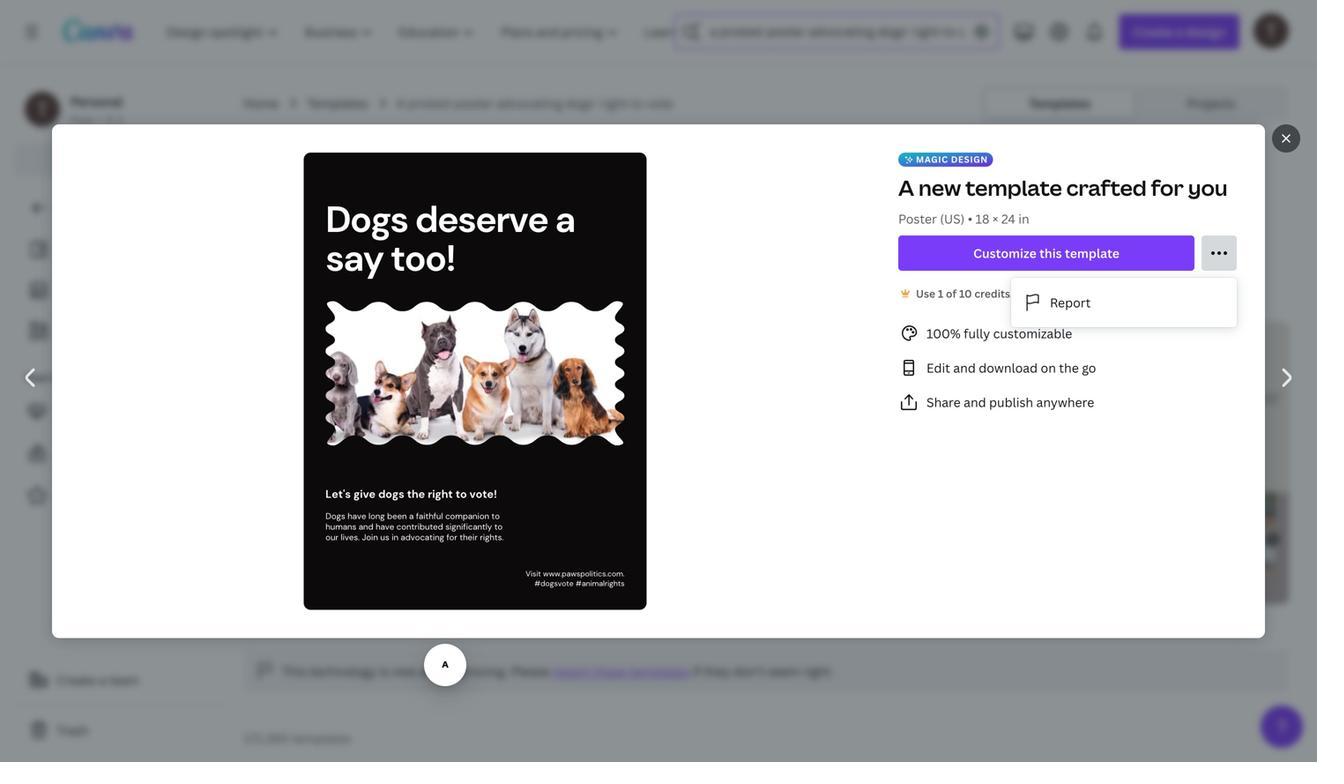 Task type: describe. For each thing, give the bounding box(es) containing it.
faithful
[[416, 510, 443, 521]]

magic
[[917, 153, 949, 165]]

too!
[[529, 378, 562, 407]]

download
[[979, 359, 1038, 376]]

for right upgrade
[[1063, 286, 1078, 301]]

too! inside button
[[913, 372, 953, 402]]

give dogs the vote!
[[1096, 361, 1179, 371]]

seem
[[768, 663, 800, 680]]

1 horizontal spatial protest
[[393, 181, 444, 200]]

poster (us) • 18 × 24 in group containing dogs have rights too!
[[227, 322, 509, 629]]

projects
[[1188, 95, 1237, 112]]

templates link
[[307, 94, 368, 113]]

1 horizontal spatial advocating
[[497, 95, 563, 112]]

top level navigation element
[[155, 14, 709, 49]]

poster • 42 × 59.4 cm group
[[446, 322, 646, 629]]

a new template crafted for you poster (us) • 18 × 24 in
[[899, 173, 1228, 227]]

a protest poster advocating dogs' right to vote
[[397, 95, 673, 112]]

for inside dogs have long been a faithful companion to humans and have contributed significantly to our lives. join us in advocating for their rights.
[[447, 532, 458, 543]]

1 vertical spatial right
[[428, 487, 453, 501]]

dogs inside dogs have long been a faithful companion to humans and have contributed significantly to our lives. join us in advocating for their rights.
[[326, 510, 346, 521]]

poster
[[455, 95, 494, 112]]

a inside create a team 'button'
[[99, 672, 106, 689]]

templates right "172,365"
[[291, 730, 351, 747]]

magic design
[[917, 153, 989, 165]]

media
[[498, 232, 534, 249]]

in inside we believe that every being deserves equal representation in a democracy.
[[239, 571, 244, 577]]

www.pawspolitics.com.
[[544, 569, 625, 579]]

have for long
[[348, 510, 367, 521]]

customize this template
[[974, 245, 1120, 261]]

improving.
[[445, 663, 508, 680]]

0 horizontal spatial the
[[407, 487, 425, 501]]

technology
[[310, 663, 377, 680]]

all filters button
[[243, 223, 348, 258]]

have for rights
[[286, 496, 325, 516]]

new inside a new template crafted for you poster (us) • 18 × 24 in
[[919, 173, 962, 202]]

deserve inside button
[[928, 349, 1010, 378]]

vote!
[[470, 487, 497, 501]]

credits.
[[975, 286, 1014, 301]]

crafted
[[1067, 173, 1147, 202]]

#animalrights
[[576, 578, 625, 588]]

believe
[[251, 554, 272, 561]]

if
[[693, 663, 701, 680]]

(us) inside group
[[269, 612, 295, 629]]

right.
[[803, 663, 835, 680]]

design
[[293, 279, 346, 301]]

filters
[[298, 232, 336, 249]]

0 vertical spatial protest
[[270, 134, 378, 172]]

poster inside group
[[227, 612, 266, 629]]

and right share
[[964, 394, 987, 410]]

0 vertical spatial right
[[600, 95, 628, 112]]

rights inside dogs have rights too!
[[329, 496, 376, 516]]

dogs
[[379, 487, 405, 501]]

please
[[511, 663, 550, 680]]

(us) inside a new template crafted for you poster (us) • 18 × 24 in
[[941, 210, 965, 227]]

a right the media
[[555, 195, 575, 243]]

share
[[927, 394, 961, 410]]

projects link
[[1138, 89, 1286, 117]]

0 vertical spatial more
[[1080, 286, 1107, 301]]

edit and download on the go
[[927, 359, 1097, 376]]

browse
[[243, 181, 294, 200]]

protest
[[408, 95, 452, 112]]

18 inside group
[[305, 612, 319, 629]]

in inside a new template crafted for you poster (us) • 18 × 24 in
[[1019, 210, 1030, 227]]

42
[[496, 612, 510, 629]]

magic
[[243, 279, 289, 301]]

category button
[[355, 223, 451, 258]]

let's give dogs the right to vote!
[[326, 487, 497, 501]]

0 vertical spatial say
[[326, 234, 383, 282]]

trash
[[56, 722, 89, 739]]

animal
[[1265, 393, 1281, 399]]

dogs have rights too!
[[480, 355, 611, 407]]

we believe that every being deserves equal representation in a democracy.
[[239, 554, 328, 577]]

templates up a new template crafted for you poster (us) • 18 × 24 in
[[918, 134, 1062, 172]]

1 vertical spatial advocating
[[495, 181, 572, 200]]

to up rights.
[[492, 510, 500, 521]]

all filters
[[279, 232, 336, 249]]

design
[[872, 181, 917, 200]]

• inside 'group'
[[488, 612, 493, 629]]

customize this template button
[[899, 235, 1195, 271]]

1 horizontal spatial right
[[731, 134, 803, 172]]

list containing 100% fully customizable
[[899, 323, 1238, 413]]

visit www.pawspolitics.com. #dogsvote #animalrights
[[526, 569, 625, 588]]

poster up media button
[[447, 181, 491, 200]]

significantly
[[446, 521, 493, 532]]

cm
[[551, 612, 569, 629]]

a for new
[[899, 173, 915, 202]]

a right quality
[[381, 181, 390, 200]]

rights.
[[480, 532, 504, 543]]

content
[[51, 370, 93, 385]]

and left improving.
[[420, 663, 442, 680]]

and inside dogs have long been a faithful companion to humans and have contributed significantly to our lives. join us in advocating for their rights.
[[359, 521, 374, 532]]

1 horizontal spatial vote
[[847, 134, 913, 172]]

learn more about animal rights at petrights.org.
[[1222, 393, 1281, 405]]

team
[[109, 672, 139, 689]]

create
[[56, 672, 96, 689]]

our
[[326, 532, 339, 543]]

visit
[[526, 569, 542, 579]]

a inside we believe that every being deserves equal representation in a democracy.
[[246, 571, 250, 577]]

free
[[71, 112, 93, 127]]

a for protest
[[243, 134, 265, 172]]

• right free
[[96, 112, 100, 127]]

advocating inside dogs have long been a faithful companion to humans and have contributed significantly to our lives. join us in advocating for their rights.
[[401, 532, 445, 543]]

dogs inside dogs have rights too!
[[239, 496, 281, 516]]

next
[[839, 181, 869, 200]]

18 inside a new template crafted for you poster (us) • 18 × 24 in
[[976, 210, 990, 227]]

companion
[[446, 510, 490, 521]]

being
[[306, 554, 323, 561]]

fully
[[964, 325, 991, 342]]

publish
[[990, 394, 1034, 410]]

dogs deserve a say too! inside button
[[873, 349, 1027, 402]]

lives.
[[341, 532, 360, 543]]

template for this
[[1066, 245, 1120, 261]]

to right significantly
[[495, 521, 503, 532]]

your
[[805, 181, 836, 200]]

poster down protest
[[384, 134, 478, 172]]

free •
[[71, 112, 100, 127]]

poster (us) • 18 × 24 in
[[227, 612, 360, 629]]

100%
[[927, 325, 961, 342]]

long
[[369, 510, 385, 521]]

go
[[1083, 359, 1097, 376]]

this
[[282, 663, 307, 680]]



Task type: locate. For each thing, give the bounding box(es) containing it.
0 vertical spatial new
[[919, 173, 962, 202]]

us
[[381, 532, 390, 543]]

for inside a new template crafted for you poster (us) • 18 × 24 in
[[1152, 173, 1185, 202]]

vote! inside poster • 42 × 59.4 cm 'group'
[[551, 419, 566, 426]]

24 inside group
[[331, 612, 346, 629]]

0 vertical spatial dogs'
[[650, 134, 725, 172]]

1 horizontal spatial more
[[1236, 393, 1249, 399]]

the right dogs
[[407, 487, 425, 501]]

rights
[[563, 355, 611, 384]]

edit
[[927, 359, 951, 376]]

0 horizontal spatial right
[[428, 487, 453, 501]]

1 horizontal spatial say
[[873, 372, 908, 402]]

deserve
[[415, 195, 548, 243], [928, 349, 1010, 378]]

magic design
[[243, 279, 346, 301]]

1 horizontal spatial new
[[919, 173, 962, 202]]

democracy.
[[252, 571, 287, 577]]

× inside poster • 42 × 59.4 cm 'group'
[[513, 612, 519, 629]]

more inside learn more about animal rights at petrights.org.
[[1236, 393, 1249, 399]]

vote! right 'give'
[[1157, 361, 1179, 371]]

59.4
[[522, 612, 548, 629]]

0 horizontal spatial say
[[326, 234, 383, 282]]

1 horizontal spatial 18
[[976, 210, 990, 227]]

more
[[1080, 286, 1107, 301], [1236, 393, 1249, 399]]

0 horizontal spatial ×
[[322, 612, 328, 629]]

a inside dogs have long been a faithful companion to humans and have contributed significantly to our lives. join us in advocating for their rights.
[[409, 510, 414, 521]]

templates left if
[[630, 663, 690, 680]]

right
[[731, 134, 803, 172], [616, 181, 651, 200]]

1 vertical spatial to
[[655, 181, 671, 200]]

to left vote
[[631, 95, 644, 112]]

18 up this
[[305, 612, 319, 629]]

1 vertical spatial 18
[[305, 612, 319, 629]]

1 horizontal spatial templates
[[1029, 95, 1091, 112]]

0 horizontal spatial dogs deserve a say too!
[[326, 195, 575, 282]]

1 vertical spatial new
[[392, 663, 416, 680]]

× inside a new template crafted for you poster (us) • 18 × 24 in
[[993, 210, 999, 227]]

dogs' down "dogs'"
[[575, 181, 613, 200]]

share and publish anywhere
[[927, 394, 1095, 410]]

poster (us) • 18 × 24 in group
[[1027, 312, 1318, 750], [227, 322, 509, 629]]

dogs have rights too!
[[239, 496, 376, 535]]

0 horizontal spatial vote!
[[551, 419, 566, 426]]

1 down personal
[[117, 112, 123, 127]]

0 horizontal spatial to
[[655, 181, 671, 200]]

have inside dogs have rights too!
[[286, 496, 325, 516]]

report these templates link
[[553, 663, 690, 680]]

for
[[1152, 173, 1185, 202], [781, 181, 801, 200], [1063, 286, 1078, 301], [447, 532, 458, 543]]

advocating down "dogs'"
[[483, 134, 644, 172]]

poster inside a new template crafted for you poster (us) • 18 × 24 in
[[899, 210, 938, 227]]

upgrade
[[1016, 286, 1060, 301]]

1 vertical spatial rights
[[329, 496, 376, 516]]

advocating
[[497, 95, 563, 112], [401, 532, 445, 543]]

dogs inside button
[[873, 349, 923, 378]]

1 vertical spatial vote
[[674, 181, 706, 200]]

a left protest
[[397, 95, 405, 112]]

poster down design on the top right
[[899, 210, 938, 227]]

0 horizontal spatial poster (us) • 18 × 24 in group
[[227, 322, 509, 629]]

protest up high
[[270, 134, 378, 172]]

we
[[239, 554, 249, 561]]

give
[[354, 487, 376, 501]]

1 vertical spatial say
[[873, 372, 908, 402]]

1 horizontal spatial (us)
[[941, 210, 965, 227]]

0 vertical spatial 18
[[976, 210, 990, 227]]

18 up "customize"
[[976, 210, 990, 227]]

24 up "customize"
[[1002, 210, 1016, 227]]

the
[[1060, 359, 1080, 376], [1141, 361, 1155, 371], [407, 487, 425, 501]]

1 vertical spatial right
[[616, 181, 651, 200]]

0 vertical spatial too!
[[391, 234, 455, 282]]

rights left at
[[1226, 398, 1239, 405]]

template down design
[[966, 173, 1063, 202]]

vote! inside "poster (us) • 18 × 24 in" group
[[1157, 361, 1179, 371]]

(us) down magic design
[[941, 210, 965, 227]]

poster down democracy.
[[227, 612, 266, 629]]

0 vertical spatial to
[[809, 134, 841, 172]]

contributed
[[397, 521, 444, 532]]

for inside a protest poster advocating dogs' right to vote templates browse high quality a protest poster advocating dogs' right to vote templates for your next design
[[781, 181, 801, 200]]

18
[[976, 210, 990, 227], [305, 612, 319, 629]]

a left team
[[99, 672, 106, 689]]

a down deserves
[[246, 571, 250, 577]]

0 horizontal spatial rights
[[329, 496, 376, 516]]

0 horizontal spatial right
[[616, 181, 651, 200]]

1 horizontal spatial rights
[[1226, 398, 1239, 405]]

1 vertical spatial vote!
[[551, 419, 566, 426]]

0 horizontal spatial 18
[[305, 612, 319, 629]]

in inside dogs have long been a faithful companion to humans and have contributed significantly to our lives. join us in advocating for their rights.
[[392, 532, 399, 543]]

in up technology
[[348, 612, 360, 629]]

dogs inside dogs have rights too!
[[480, 355, 517, 384]]

× right 42
[[513, 612, 519, 629]]

1 horizontal spatial right
[[600, 95, 628, 112]]

1 vertical spatial 24
[[331, 612, 346, 629]]

have
[[286, 496, 325, 516], [348, 510, 367, 521], [376, 521, 395, 532]]

customizable
[[994, 325, 1073, 342]]

to up your
[[809, 134, 841, 172]]

list
[[899, 323, 1238, 413]]

1 vertical spatial too!
[[913, 372, 953, 402]]

0 horizontal spatial too!
[[239, 515, 271, 535]]

let's
[[326, 487, 351, 501]]

vote
[[847, 134, 913, 172], [674, 181, 706, 200]]

1 left of on the right of the page
[[938, 286, 944, 301]]

0 horizontal spatial 24
[[331, 612, 346, 629]]

1 horizontal spatial 24
[[1002, 210, 1016, 227]]

poster inside 'group'
[[446, 612, 485, 629]]

representation
[[285, 563, 328, 569]]

0 horizontal spatial deserve
[[415, 195, 548, 243]]

24 inside a new template crafted for you poster (us) • 18 × 24 in
[[1002, 210, 1016, 227]]

0 horizontal spatial have
[[286, 496, 325, 516]]

for left you
[[1152, 173, 1185, 202]]

0 horizontal spatial dogs'
[[575, 181, 613, 200]]

1 horizontal spatial too!
[[391, 234, 455, 282]]

templates
[[918, 134, 1062, 172], [709, 181, 778, 200], [630, 663, 690, 680], [291, 730, 351, 747]]

to down vote
[[655, 181, 671, 200]]

1
[[117, 112, 123, 127], [938, 286, 944, 301]]

your content
[[25, 370, 93, 385]]

petrights.org.
[[1246, 398, 1278, 405]]

home
[[243, 95, 279, 112]]

rights inside learn more about animal rights at petrights.org.
[[1226, 398, 1239, 405]]

24 up technology
[[331, 612, 346, 629]]

poster • 42 × 59.4 cm
[[446, 612, 569, 629]]

1 vertical spatial protest
[[393, 181, 444, 200]]

0 vertical spatial 1
[[117, 112, 123, 127]]

1 horizontal spatial have
[[348, 510, 367, 521]]

rights
[[1226, 398, 1239, 405], [329, 496, 376, 516]]

1 vertical spatial (us)
[[269, 612, 295, 629]]

0 vertical spatial 24
[[1002, 210, 1016, 227]]

1 horizontal spatial 1
[[938, 286, 944, 301]]

template inside a new template crafted for you poster (us) • 18 × 24 in
[[966, 173, 1063, 202]]

1 horizontal spatial to
[[809, 134, 841, 172]]

templates left your
[[709, 181, 778, 200]]

this
[[1040, 245, 1063, 261]]

dogs' down vote
[[650, 134, 725, 172]]

your
[[25, 370, 48, 385]]

None search field
[[675, 14, 1000, 49]]

new down magic
[[919, 173, 962, 202]]

0 horizontal spatial templates
[[307, 95, 368, 112]]

0 vertical spatial vote
[[847, 134, 913, 172]]

and
[[954, 359, 976, 376], [964, 394, 987, 410], [359, 521, 374, 532], [420, 663, 442, 680]]

template for new
[[966, 173, 1063, 202]]

2 horizontal spatial too!
[[913, 372, 953, 402]]

2 horizontal spatial the
[[1141, 361, 1155, 371]]

vote! right them
[[551, 419, 566, 426]]

1 vertical spatial 1
[[938, 286, 944, 301]]

1 horizontal spatial deserve
[[928, 349, 1010, 378]]

give
[[1096, 361, 1116, 371]]

• down design
[[968, 210, 973, 227]]

rights up humans
[[329, 496, 376, 516]]

report
[[553, 663, 591, 680]]

0 horizontal spatial new
[[392, 663, 416, 680]]

0 horizontal spatial template
[[966, 173, 1063, 202]]

been
[[387, 510, 407, 521]]

let
[[525, 419, 534, 426]]

dogs deserve a say too! button
[[859, 322, 1071, 629]]

advocating left "dogs'"
[[497, 95, 563, 112]]

1 vertical spatial template
[[1066, 245, 1120, 261]]

× inside "poster (us) • 18 × 24 in" group
[[322, 612, 328, 629]]

1 vertical spatial deserve
[[928, 349, 1010, 378]]

1 horizontal spatial poster (us) • 18 × 24 in group
[[1027, 312, 1318, 750]]

2 horizontal spatial ×
[[993, 210, 999, 227]]

#dogsvote
[[535, 578, 574, 588]]

1 templates from the left
[[307, 95, 368, 112]]

a
[[397, 95, 405, 112], [243, 134, 265, 172], [899, 173, 915, 202], [381, 181, 390, 200]]

0 vertical spatial vote!
[[1157, 361, 1179, 371]]

template right this at the top right of page
[[1066, 245, 1120, 261]]

too! inside dogs have rights too!
[[239, 515, 271, 535]]

right right "dogs'"
[[600, 95, 628, 112]]

0 vertical spatial (us)
[[941, 210, 965, 227]]

0 vertical spatial template
[[966, 173, 1063, 202]]

this technology is new and improving. please report these templates if they don't seem right.
[[282, 663, 835, 680]]

the right 'give'
[[1141, 361, 1155, 371]]

too!
[[391, 234, 455, 282], [913, 372, 953, 402], [239, 515, 271, 535]]

in down deserves
[[239, 571, 244, 577]]

advocating down faithful
[[401, 532, 445, 543]]

0 vertical spatial dogs deserve a say too!
[[326, 195, 575, 282]]

say inside button
[[873, 372, 908, 402]]

0 vertical spatial rights
[[1226, 398, 1239, 405]]

2 vertical spatial too!
[[239, 515, 271, 535]]

the inside "poster (us) • 18 × 24 in" group
[[1141, 361, 1155, 371]]

0 vertical spatial right
[[731, 134, 803, 172]]

2 templates from the left
[[1029, 95, 1091, 112]]

10
[[960, 286, 973, 301]]

deserves
[[239, 563, 264, 569]]

× up technology
[[322, 612, 328, 629]]

on
[[1041, 359, 1057, 376]]

0 vertical spatial advocating
[[483, 134, 644, 172]]

×
[[993, 210, 999, 227], [322, 612, 328, 629], [513, 612, 519, 629]]

and right edit
[[954, 359, 976, 376]]

report
[[1051, 294, 1091, 311]]

to left the "vote!"
[[456, 487, 467, 501]]

don't
[[734, 663, 765, 680]]

1 horizontal spatial ×
[[513, 612, 519, 629]]

category
[[366, 232, 420, 249]]

a right been
[[409, 510, 414, 521]]

new right is
[[392, 663, 416, 680]]

•
[[96, 112, 100, 127], [968, 210, 973, 227], [297, 612, 302, 629], [488, 612, 493, 629]]

dogs deserve a say too!
[[326, 195, 575, 282], [873, 349, 1027, 402]]

quality
[[330, 181, 377, 200]]

2 horizontal spatial have
[[376, 521, 395, 532]]

high
[[297, 181, 326, 200]]

1 vertical spatial dogs'
[[575, 181, 613, 200]]

more right upgrade
[[1080, 286, 1107, 301]]

have
[[520, 355, 560, 384]]

0 horizontal spatial advocating
[[401, 532, 445, 543]]

poster left 42
[[446, 612, 485, 629]]

• inside a new template crafted for you poster (us) • 18 × 24 in
[[968, 210, 973, 227]]

dogs have long been a faithful companion to humans and have contributed significantly to our lives. join us in advocating for their rights.
[[326, 510, 504, 543]]

0 horizontal spatial vote
[[674, 181, 706, 200]]

let them vote!
[[525, 419, 566, 426]]

protest up category button
[[393, 181, 444, 200]]

about
[[1250, 393, 1264, 399]]

0 horizontal spatial more
[[1080, 286, 1107, 301]]

1 vertical spatial dogs deserve a say too!
[[873, 349, 1027, 402]]

the left the go
[[1060, 359, 1080, 376]]

0 horizontal spatial (us)
[[269, 612, 295, 629]]

0 vertical spatial deserve
[[415, 195, 548, 243]]

1 vertical spatial more
[[1236, 393, 1249, 399]]

join
[[362, 532, 378, 543]]

a protest poster advocating dogs' right to vote templates browse high quality a protest poster advocating dogs' right to vote templates for your next design
[[243, 134, 1062, 200]]

home link
[[243, 94, 279, 113]]

all
[[279, 232, 295, 249]]

0 vertical spatial advocating
[[497, 95, 563, 112]]

1 horizontal spatial the
[[1060, 359, 1080, 376]]

equal
[[266, 563, 283, 569]]

a inside a new template crafted for you poster (us) • 18 × 24 in
[[899, 173, 915, 202]]

for left your
[[781, 181, 801, 200]]

• inside group
[[297, 612, 302, 629]]

create a team button
[[14, 662, 229, 698]]

172,365
[[243, 730, 288, 747]]

1 horizontal spatial dogs'
[[650, 134, 725, 172]]

right up faithful
[[428, 487, 453, 501]]

and left us on the left bottom
[[359, 521, 374, 532]]

of
[[947, 286, 957, 301]]

to
[[631, 95, 644, 112], [456, 487, 467, 501], [492, 510, 500, 521], [495, 521, 503, 532]]

more right 'learn'
[[1236, 393, 1249, 399]]

1 vertical spatial advocating
[[401, 532, 445, 543]]

upgrade for more button
[[1016, 286, 1107, 301]]

templates
[[307, 95, 368, 112], [1029, 95, 1091, 112]]

(us) down democracy.
[[269, 612, 295, 629]]

a
[[555, 195, 575, 243], [1014, 349, 1027, 378], [409, 510, 414, 521], [246, 571, 250, 577], [99, 672, 106, 689]]

100% fully customizable
[[927, 325, 1073, 342]]

• up this
[[297, 612, 302, 629]]

advocating
[[483, 134, 644, 172], [495, 181, 572, 200]]

a left on
[[1014, 349, 1027, 378]]

advocating up the media
[[495, 181, 572, 200]]

use
[[917, 286, 936, 301]]

a right the next
[[899, 173, 915, 202]]

dogs
[[326, 195, 408, 243], [873, 349, 923, 378], [480, 355, 517, 384], [1118, 361, 1139, 371], [239, 496, 281, 516], [326, 510, 346, 521]]

0 horizontal spatial 1
[[117, 112, 123, 127]]

• left 42
[[488, 612, 493, 629]]

× up "customize"
[[993, 210, 999, 227]]

in right us on the left bottom
[[392, 532, 399, 543]]

in up "customize"
[[1019, 210, 1030, 227]]

0 horizontal spatial protest
[[270, 134, 378, 172]]

1 horizontal spatial vote!
[[1157, 361, 1179, 371]]

new
[[919, 173, 962, 202], [392, 663, 416, 680]]

1 horizontal spatial template
[[1066, 245, 1120, 261]]

a inside dogs deserve a say too! button
[[1014, 349, 1027, 378]]

them
[[535, 419, 550, 426]]

at
[[1240, 398, 1245, 405]]

dogs'
[[650, 134, 725, 172], [575, 181, 613, 200]]

1 horizontal spatial dogs deserve a say too!
[[873, 349, 1027, 402]]

poster (us) • 18 × 24 in group containing give dogs the vote!
[[1027, 312, 1318, 750]]

for left their
[[447, 532, 458, 543]]

a up browse
[[243, 134, 265, 172]]

a for protest
[[397, 95, 405, 112]]

template inside button
[[1066, 245, 1120, 261]]



Task type: vqa. For each thing, say whether or not it's contained in the screenshot.
the top too!
yes



